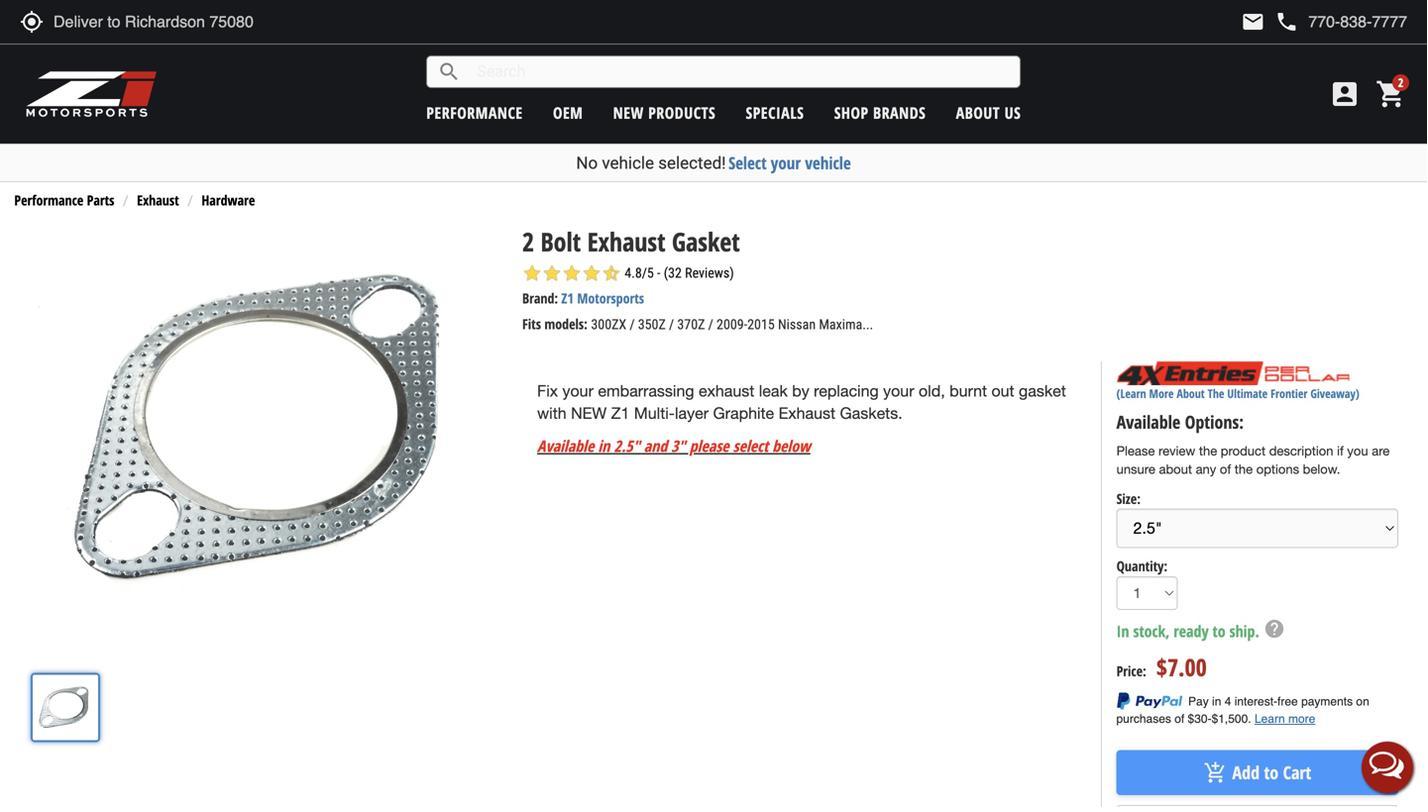 Task type: locate. For each thing, give the bounding box(es) containing it.
available down with
[[537, 436, 594, 457]]

0 horizontal spatial to
[[1212, 621, 1225, 642]]

below.
[[1303, 462, 1340, 477]]

z1 right new
[[611, 405, 630, 423]]

gasket
[[1019, 382, 1066, 400]]

any
[[1196, 462, 1216, 477]]

please
[[689, 436, 729, 457]]

exhaust
[[699, 382, 754, 400]]

1 star from the left
[[522, 264, 542, 284]]

frontier
[[1271, 386, 1308, 402]]

layer
[[675, 405, 709, 423]]

0 horizontal spatial /
[[630, 317, 635, 333]]

2 vertical spatial exhaust
[[779, 405, 835, 423]]

with
[[537, 405, 566, 423]]

(learn more about the ultimate frontier giveaway) link
[[1116, 386, 1359, 402]]

graphite
[[713, 405, 774, 423]]

out
[[991, 382, 1014, 400]]

account_box
[[1329, 78, 1361, 110]]

exhaust right 'parts'
[[137, 191, 179, 210]]

more
[[1149, 386, 1174, 402]]

add
[[1232, 761, 1260, 785]]

300zx
[[591, 317, 626, 333]]

new
[[571, 405, 607, 423]]

exhaust down by
[[779, 405, 835, 423]]

vehicle
[[805, 152, 851, 174], [602, 153, 654, 173]]

/ right 370z
[[708, 317, 713, 333]]

0 vertical spatial available
[[1116, 410, 1180, 434]]

old,
[[919, 382, 945, 400]]

no vehicle selected! select your vehicle
[[576, 152, 851, 174]]

available inside (learn more about the ultimate frontier giveaway) available options: please review the product description if you are unsure about any of the options below.
[[1116, 410, 1180, 434]]

us
[[1004, 102, 1021, 123]]

options:
[[1185, 410, 1244, 434]]

in stock, ready to ship. help
[[1116, 618, 1285, 642]]

Search search field
[[461, 57, 1020, 87]]

2 horizontal spatial your
[[883, 382, 914, 400]]

1 horizontal spatial to
[[1264, 761, 1279, 785]]

2
[[522, 224, 534, 259]]

3 / from the left
[[708, 317, 713, 333]]

1 vertical spatial exhaust
[[587, 224, 666, 259]]

z1 inside 2 bolt  exhaust gasket star star star star star_half 4.8/5 - (32 reviews) brand: z1 motorsports fits models: 300zx / 350z / 370z / 2009-2015 nissan maxima...
[[561, 289, 574, 308]]

mail link
[[1241, 10, 1265, 34]]

/ right 350z on the left of page
[[669, 317, 674, 333]]

1 horizontal spatial exhaust
[[587, 224, 666, 259]]

0 horizontal spatial your
[[562, 382, 594, 400]]

available down more
[[1116, 410, 1180, 434]]

by
[[792, 382, 809, 400]]

z1 motorsports logo image
[[25, 69, 158, 119]]

motorsports
[[577, 289, 644, 308]]

exhaust inside 2 bolt  exhaust gasket star star star star star_half 4.8/5 - (32 reviews) brand: z1 motorsports fits models: 300zx / 350z / 370z / 2009-2015 nissan maxima...
[[587, 224, 666, 259]]

0 vertical spatial z1
[[561, 289, 574, 308]]

new
[[613, 102, 644, 123]]

parts
[[87, 191, 114, 210]]

phone
[[1275, 10, 1299, 34]]

performance
[[426, 102, 523, 123]]

vehicle right no
[[602, 153, 654, 173]]

1 vertical spatial about
[[1177, 386, 1205, 402]]

available
[[1116, 410, 1180, 434], [537, 436, 594, 457]]

giveaway)
[[1310, 386, 1359, 402]]

star
[[522, 264, 542, 284], [542, 264, 562, 284], [562, 264, 582, 284], [582, 264, 602, 284]]

0 horizontal spatial available
[[537, 436, 594, 457]]

0 horizontal spatial vehicle
[[602, 153, 654, 173]]

0 horizontal spatial about
[[956, 102, 1000, 123]]

your
[[771, 152, 801, 174], [562, 382, 594, 400], [883, 382, 914, 400]]

4 star from the left
[[582, 264, 602, 284]]

your left old,
[[883, 382, 914, 400]]

2 horizontal spatial /
[[708, 317, 713, 333]]

0 vertical spatial about
[[956, 102, 1000, 123]]

available in 2.5" and 3" please select below
[[537, 436, 810, 457]]

1 horizontal spatial z1
[[611, 405, 630, 423]]

exhaust
[[137, 191, 179, 210], [587, 224, 666, 259], [779, 405, 835, 423]]

the right "of"
[[1235, 462, 1253, 477]]

z1 up models:
[[561, 289, 574, 308]]

the
[[1208, 386, 1224, 402]]

products
[[648, 102, 716, 123]]

to right 'add'
[[1264, 761, 1279, 785]]

1 horizontal spatial about
[[1177, 386, 1205, 402]]

0 horizontal spatial the
[[1199, 444, 1217, 459]]

in
[[1116, 621, 1129, 642]]

bolt
[[541, 224, 581, 259]]

mail
[[1241, 10, 1265, 34]]

price: $7.00
[[1116, 651, 1207, 684]]

description
[[1269, 444, 1333, 459]]

about left us
[[956, 102, 1000, 123]]

about left the
[[1177, 386, 1205, 402]]

about us link
[[956, 102, 1021, 123]]

search
[[437, 60, 461, 84]]

ready
[[1174, 621, 1209, 642]]

please
[[1116, 444, 1155, 459]]

vehicle down shop
[[805, 152, 851, 174]]

to
[[1212, 621, 1225, 642], [1264, 761, 1279, 785]]

in 2.5"
[[598, 436, 640, 457]]

2 horizontal spatial exhaust
[[779, 405, 835, 423]]

1 horizontal spatial the
[[1235, 462, 1253, 477]]

/
[[630, 317, 635, 333], [669, 317, 674, 333], [708, 317, 713, 333]]

shop
[[834, 102, 869, 123]]

to inside in stock, ready to ship. help
[[1212, 621, 1225, 642]]

to left "ship."
[[1212, 621, 1225, 642]]

0 horizontal spatial z1
[[561, 289, 574, 308]]

/ left 350z on the left of page
[[630, 317, 635, 333]]

0 horizontal spatial exhaust
[[137, 191, 179, 210]]

1 vertical spatial the
[[1235, 462, 1253, 477]]

exhaust up star_half
[[587, 224, 666, 259]]

the up any
[[1199, 444, 1217, 459]]

brand:
[[522, 289, 558, 308]]

2 / from the left
[[669, 317, 674, 333]]

0 vertical spatial to
[[1212, 621, 1225, 642]]

gasket
[[672, 224, 740, 259]]

1 vertical spatial to
[[1264, 761, 1279, 785]]

nissan
[[778, 317, 816, 333]]

exhaust inside fix your embarrassing exhaust leak by replacing your old, burnt out gasket with new z1 multi-layer graphite exhaust gaskets.
[[779, 405, 835, 423]]

about us
[[956, 102, 1021, 123]]

your right "select"
[[771, 152, 801, 174]]

1 horizontal spatial /
[[669, 317, 674, 333]]

1 vertical spatial z1
[[611, 405, 630, 423]]

z1
[[561, 289, 574, 308], [611, 405, 630, 423]]

cart
[[1283, 761, 1311, 785]]

z1 inside fix your embarrassing exhaust leak by replacing your old, burnt out gasket with new z1 multi-layer graphite exhaust gaskets.
[[611, 405, 630, 423]]

your up new
[[562, 382, 594, 400]]

vehicle inside no vehicle selected! select your vehicle
[[602, 153, 654, 173]]

phone link
[[1275, 10, 1407, 34]]

1 horizontal spatial available
[[1116, 410, 1180, 434]]

3 star from the left
[[562, 264, 582, 284]]

ultimate
[[1227, 386, 1268, 402]]

the
[[1199, 444, 1217, 459], [1235, 462, 1253, 477]]

add_shopping_cart
[[1204, 761, 1227, 785]]



Task type: vqa. For each thing, say whether or not it's contained in the screenshot.
Performance
yes



Task type: describe. For each thing, give the bounding box(es) containing it.
about inside (learn more about the ultimate frontier giveaway) available options: please review the product description if you are unsure about any of the options below.
[[1177, 386, 1205, 402]]

product
[[1221, 444, 1266, 459]]

and
[[644, 436, 667, 457]]

350z
[[638, 317, 666, 333]]

new products link
[[613, 102, 716, 123]]

hardware
[[202, 191, 255, 210]]

models:
[[544, 315, 588, 334]]

1 horizontal spatial vehicle
[[805, 152, 851, 174]]

options
[[1256, 462, 1299, 477]]

370z
[[677, 317, 705, 333]]

0 vertical spatial the
[[1199, 444, 1217, 459]]

leak
[[759, 382, 788, 400]]

my_location
[[20, 10, 44, 34]]

performance parts
[[14, 191, 114, 210]]

review
[[1158, 444, 1195, 459]]

oem
[[553, 102, 583, 123]]

stock,
[[1133, 621, 1170, 642]]

shop brands
[[834, 102, 926, 123]]

oem link
[[553, 102, 583, 123]]

you
[[1347, 444, 1368, 459]]

select
[[733, 436, 768, 457]]

selected!
[[658, 153, 726, 173]]

if
[[1337, 444, 1344, 459]]

performance link
[[426, 102, 523, 123]]

size:
[[1116, 489, 1141, 508]]

of
[[1220, 462, 1231, 477]]

z1 motorsports link
[[561, 289, 644, 308]]

fits
[[522, 315, 541, 334]]

star_half
[[602, 264, 621, 284]]

(learn more about the ultimate frontier giveaway) available options: please review the product description if you are unsure about any of the options below.
[[1116, 386, 1390, 477]]

ship.
[[1229, 621, 1259, 642]]

select your vehicle link
[[728, 152, 851, 174]]

2015
[[747, 317, 775, 333]]

(learn
[[1116, 386, 1146, 402]]

1 vertical spatial available
[[537, 436, 594, 457]]

$7.00
[[1156, 651, 1207, 684]]

fix your embarrassing exhaust leak by replacing your old, burnt out gasket with new z1 multi-layer graphite exhaust gaskets.
[[537, 382, 1066, 423]]

hardware link
[[202, 191, 255, 210]]

performance
[[14, 191, 83, 210]]

shop brands link
[[834, 102, 926, 123]]

brands
[[873, 102, 926, 123]]

2 bolt  exhaust gasket star star star star star_half 4.8/5 - (32 reviews) brand: z1 motorsports fits models: 300zx / 350z / 370z / 2009-2015 nissan maxima...
[[522, 224, 873, 334]]

specials link
[[746, 102, 804, 123]]

embarrassing
[[598, 382, 694, 400]]

2009-
[[717, 317, 747, 333]]

specials
[[746, 102, 804, 123]]

mail phone
[[1241, 10, 1299, 34]]

about
[[1159, 462, 1192, 477]]

maxima...
[[819, 317, 873, 333]]

exhaust link
[[137, 191, 179, 210]]

quantity:
[[1116, 557, 1168, 576]]

shopping_cart link
[[1371, 78, 1407, 110]]

burnt
[[949, 382, 987, 400]]

2 star from the left
[[542, 264, 562, 284]]

price:
[[1116, 662, 1146, 681]]

below
[[772, 436, 810, 457]]

4.8/5 -
[[625, 265, 661, 282]]

0 vertical spatial exhaust
[[137, 191, 179, 210]]

gaskets.
[[840, 405, 902, 423]]

1 horizontal spatial your
[[771, 152, 801, 174]]

account_box link
[[1324, 78, 1366, 110]]

fix
[[537, 382, 558, 400]]

3"
[[671, 436, 686, 457]]

1 / from the left
[[630, 317, 635, 333]]

select
[[728, 152, 767, 174]]

multi-
[[634, 405, 675, 423]]

are
[[1372, 444, 1390, 459]]

new products
[[613, 102, 716, 123]]

performance parts link
[[14, 191, 114, 210]]



